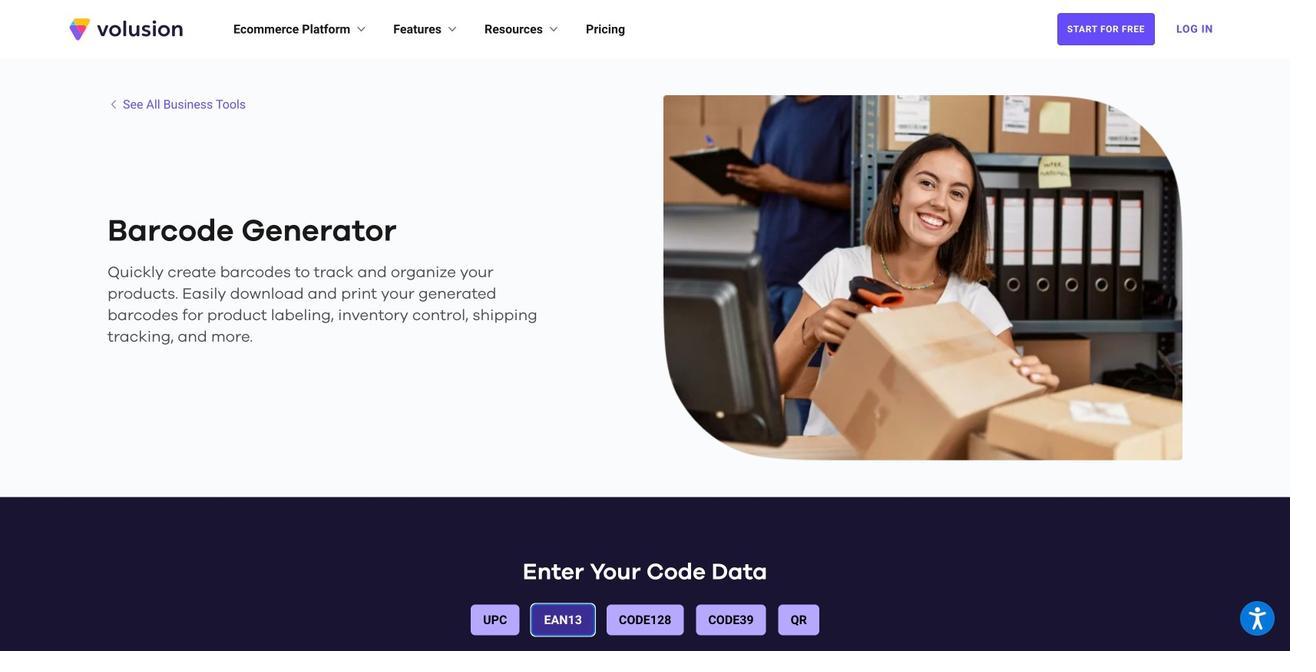Task type: vqa. For each thing, say whether or not it's contained in the screenshot.
"linkedin" IMAGE
no



Task type: locate. For each thing, give the bounding box(es) containing it.
open accessibe: accessibility options, statement and help image
[[1249, 608, 1266, 630]]



